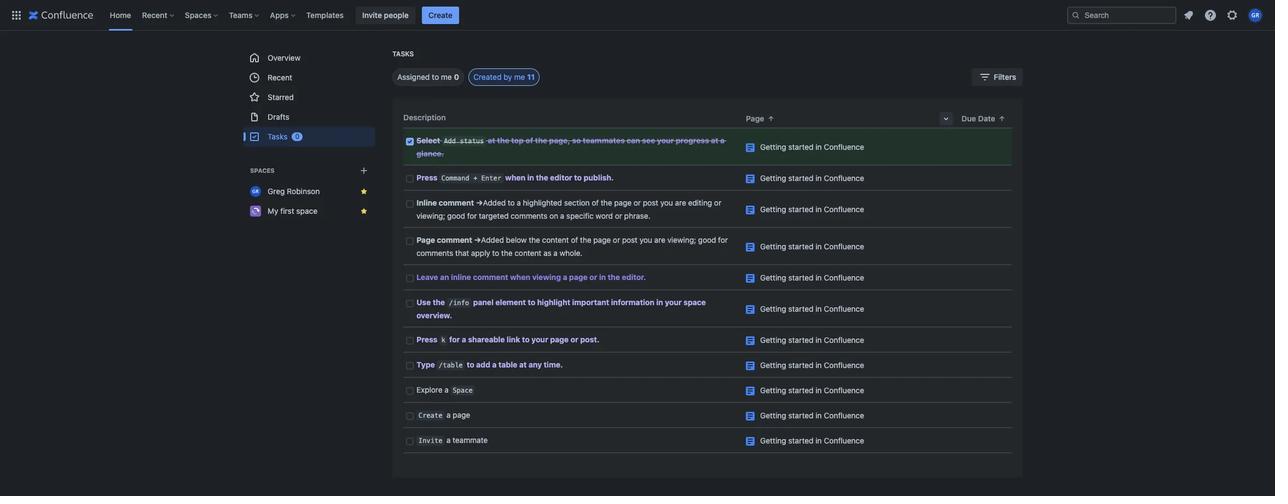Task type: vqa. For each thing, say whether or not it's contained in the screenshot.
the leftmost 0
yes



Task type: locate. For each thing, give the bounding box(es) containing it.
1 vertical spatial comments
[[417, 249, 453, 258]]

getting started in confluence link for fifth page title icon from the bottom of the page
[[760, 336, 864, 345]]

or up phrase.
[[634, 198, 641, 207]]

getting started in confluence for getting started in confluence link corresponding to fifth page title icon from the bottom of the page
[[760, 336, 864, 345]]

0 horizontal spatial tasks
[[268, 132, 288, 141]]

good down editing
[[698, 235, 716, 245]]

targeted
[[479, 211, 509, 221]]

page for page comment →
[[417, 235, 435, 245]]

getting started in confluence link
[[760, 142, 864, 152], [760, 174, 864, 183], [760, 205, 864, 214], [760, 242, 864, 251], [760, 273, 864, 282], [760, 304, 864, 314], [760, 336, 864, 345], [760, 361, 864, 370], [760, 386, 864, 395], [760, 411, 864, 420], [760, 436, 864, 446]]

3 started from the top
[[788, 205, 814, 214]]

8 getting from the top
[[760, 361, 786, 370]]

search image
[[1072, 11, 1081, 19]]

getting started in confluence for getting started in confluence link for eighth page title icon from the top
[[760, 361, 864, 370]]

banner
[[0, 0, 1275, 31]]

date
[[978, 114, 996, 123]]

viewing; down the inline
[[417, 211, 445, 221]]

0 horizontal spatial recent
[[142, 10, 167, 19]]

the up the overview.
[[433, 298, 445, 307]]

a
[[720, 136, 725, 145], [517, 198, 521, 207], [560, 211, 564, 221], [554, 249, 558, 258], [563, 273, 567, 282], [462, 335, 466, 344], [492, 360, 497, 369], [445, 385, 449, 395], [447, 411, 451, 420], [447, 436, 451, 445]]

me for by
[[514, 72, 525, 82]]

to inside "added to a highlighted section of the page or post you are editing or viewing; good for targeted comments on a specific word or phrase."
[[508, 198, 515, 207]]

your
[[657, 136, 674, 145], [665, 298, 682, 307], [532, 335, 548, 344]]

1 horizontal spatial for
[[467, 211, 477, 221]]

1 vertical spatial your
[[665, 298, 682, 307]]

tasks down the drafts
[[268, 132, 288, 141]]

getting for getting started in confluence link for fifth page title icon from the top of the page
[[760, 273, 786, 282]]

comment up that
[[437, 235, 472, 245]]

unstar this space image
[[360, 187, 368, 196], [360, 207, 368, 216]]

0 horizontal spatial viewing;
[[417, 211, 445, 221]]

1 getting started in confluence link from the top
[[760, 142, 864, 152]]

0 vertical spatial recent
[[142, 10, 167, 19]]

getting started in confluence link for 3rd page title icon from the bottom
[[760, 386, 864, 395]]

0 vertical spatial comments
[[511, 211, 548, 221]]

starred link
[[244, 88, 375, 107]]

2 unstar this space image from the top
[[360, 207, 368, 216]]

8 started from the top
[[788, 361, 814, 370]]

0 vertical spatial page
[[746, 114, 764, 123]]

invite left people
[[362, 10, 382, 19]]

11 started from the top
[[788, 436, 814, 446]]

spaces right the "recent" popup button
[[185, 10, 211, 19]]

you
[[661, 198, 673, 207], [640, 235, 652, 245]]

0 down drafts link
[[295, 132, 299, 141]]

you inside "added to a highlighted section of the page or post you are editing or viewing; good for targeted comments on a specific word or phrase."
[[661, 198, 673, 207]]

0 vertical spatial unstar this space image
[[360, 187, 368, 196]]

inline comment →
[[417, 198, 483, 207]]

tasks up assigned
[[392, 50, 414, 58]]

0 horizontal spatial for
[[449, 335, 460, 344]]

content down below
[[515, 249, 542, 258]]

comment down command
[[439, 198, 474, 207]]

viewing; inside "added to a highlighted section of the page or post you are editing or viewing; good for targeted comments on a specific word or phrase."
[[417, 211, 445, 221]]

1 horizontal spatial you
[[661, 198, 673, 207]]

invite a teammate
[[419, 436, 488, 445]]

comment
[[439, 198, 474, 207], [437, 235, 472, 245], [473, 273, 508, 282]]

good inside "added to a highlighted section of the page or post you are editing or viewing; good for targeted comments on a specific word or phrase."
[[447, 211, 465, 221]]

5 getting started in confluence from the top
[[760, 273, 864, 282]]

me for to
[[441, 72, 452, 82]]

0 vertical spatial good
[[447, 211, 465, 221]]

your inside panel element to highlight important information in your space overview.
[[665, 298, 682, 307]]

shareable
[[468, 335, 505, 344]]

or
[[634, 198, 641, 207], [714, 198, 721, 207], [615, 211, 622, 221], [613, 235, 620, 245], [590, 273, 597, 282], [571, 335, 578, 344]]

2 getting started in confluence link from the top
[[760, 174, 864, 183]]

are inside "added to a highlighted section of the page or post you are editing or viewing; good for targeted comments on a specific word or phrase."
[[675, 198, 686, 207]]

6 getting from the top
[[760, 304, 786, 314]]

1 horizontal spatial 0
[[454, 72, 459, 82]]

in for getting started in confluence link related to 10th page title icon from the bottom
[[816, 174, 822, 183]]

2 vertical spatial your
[[532, 335, 548, 344]]

me right assigned
[[441, 72, 452, 82]]

1 horizontal spatial content
[[542, 235, 569, 245]]

page
[[614, 198, 632, 207], [593, 235, 611, 245], [569, 273, 588, 282], [550, 335, 569, 344], [453, 411, 470, 420]]

0 vertical spatial create
[[428, 10, 453, 19]]

or right editing
[[714, 198, 721, 207]]

page
[[746, 114, 764, 123], [417, 235, 435, 245]]

1 vertical spatial for
[[718, 235, 728, 245]]

0 vertical spatial for
[[467, 211, 477, 221]]

11 getting started in confluence link from the top
[[760, 436, 864, 446]]

0 horizontal spatial page
[[417, 235, 435, 245]]

6 confluence from the top
[[824, 304, 864, 314]]

1 press from the top
[[417, 173, 438, 182]]

2 getting started in confluence from the top
[[760, 174, 864, 183]]

ascending sorting icon page image
[[767, 114, 775, 123]]

explore a space
[[417, 385, 473, 395]]

post down phrase.
[[622, 235, 638, 245]]

1 vertical spatial are
[[654, 235, 665, 245]]

0 vertical spatial you
[[661, 198, 673, 207]]

select add status
[[417, 136, 484, 145]]

8 getting started in confluence from the top
[[760, 361, 864, 370]]

confluence for 3rd page title icon from the bottom
[[824, 386, 864, 395]]

0 vertical spatial space
[[296, 206, 318, 216]]

added for inline comment →
[[483, 198, 506, 207]]

0 vertical spatial comment
[[439, 198, 474, 207]]

1 vertical spatial when
[[510, 273, 530, 282]]

getting started in confluence for getting started in confluence link related to 3rd page title icon from the bottom
[[760, 386, 864, 395]]

create inside create link
[[428, 10, 453, 19]]

1 vertical spatial unstar this space image
[[360, 207, 368, 216]]

as
[[544, 249, 552, 258]]

0 vertical spatial post
[[643, 198, 658, 207]]

1 vertical spatial good
[[698, 235, 716, 245]]

you down phrase.
[[640, 235, 652, 245]]

filters
[[994, 72, 1016, 82]]

getting for getting started in confluence link related to 3rd page title icon from the bottom
[[760, 386, 786, 395]]

tasks
[[392, 50, 414, 58], [268, 132, 288, 141]]

2 started from the top
[[788, 174, 814, 183]]

or inside added below the content of the page or post you are viewing; good for comments that apply to the content as a whole.
[[613, 235, 620, 245]]

teams
[[229, 10, 253, 19]]

press k for a shareable link to your page or post.
[[417, 335, 600, 344]]

5 started from the top
[[788, 273, 814, 282]]

1 horizontal spatial post
[[643, 198, 658, 207]]

9 getting from the top
[[760, 386, 786, 395]]

filters button
[[972, 68, 1023, 86]]

at left any
[[519, 360, 527, 369]]

good inside added below the content of the page or post you are viewing; good for comments that apply to the content as a whole.
[[698, 235, 716, 245]]

1 vertical spatial recent
[[268, 73, 292, 82]]

when for viewing
[[510, 273, 530, 282]]

0 left "created"
[[454, 72, 459, 82]]

create a space image
[[357, 164, 371, 177]]

recent right home
[[142, 10, 167, 19]]

your for press k for a shareable link to your page or post.
[[532, 335, 548, 344]]

invite inside invite a teammate
[[419, 437, 443, 445]]

in for 6th page title icon from the bottom of the page getting started in confluence link
[[816, 304, 822, 314]]

add
[[444, 137, 456, 145]]

0 horizontal spatial me
[[441, 72, 452, 82]]

6 started from the top
[[788, 304, 814, 314]]

to right element
[[528, 298, 535, 307]]

1 vertical spatial added
[[481, 235, 504, 245]]

1 horizontal spatial comments
[[511, 211, 548, 221]]

added inside added below the content of the page or post you are viewing; good for comments that apply to the content as a whole.
[[481, 235, 504, 245]]

in for 2nd page title icon from the bottom getting started in confluence link
[[816, 411, 822, 420]]

8 getting started in confluence link from the top
[[760, 361, 864, 370]]

1 vertical spatial of
[[592, 198, 599, 207]]

0
[[454, 72, 459, 82], [295, 132, 299, 141]]

3 confluence from the top
[[824, 205, 864, 214]]

space inside panel element to highlight important information in your space overview.
[[684, 298, 706, 307]]

started for eighth page title icon from the top
[[788, 361, 814, 370]]

due
[[962, 114, 976, 123]]

invite for invite people
[[362, 10, 382, 19]]

or up important
[[590, 273, 597, 282]]

when
[[505, 173, 526, 182], [510, 273, 530, 282]]

at
[[488, 136, 495, 145], [711, 136, 719, 145], [519, 360, 527, 369]]

5 page title icon image from the top
[[746, 274, 755, 283]]

getting started in confluence for getting started in confluence link related to 1st page title icon from the bottom of the page
[[760, 436, 864, 446]]

0 vertical spatial when
[[505, 173, 526, 182]]

confluence for eighth page title icon from the top
[[824, 361, 864, 370]]

good down inline comment →
[[447, 211, 465, 221]]

2 getting from the top
[[760, 174, 786, 183]]

publish.
[[584, 173, 614, 182]]

post up phrase.
[[643, 198, 658, 207]]

the left editor
[[536, 173, 548, 182]]

me left the 11
[[514, 72, 525, 82]]

highlighted
[[523, 198, 562, 207]]

1 getting from the top
[[760, 142, 786, 152]]

banner containing home
[[0, 0, 1275, 31]]

when right enter
[[505, 173, 526, 182]]

1 horizontal spatial of
[[571, 235, 578, 245]]

1 horizontal spatial are
[[675, 198, 686, 207]]

page up phrase.
[[614, 198, 632, 207]]

progress
[[676, 136, 709, 145]]

10 getting from the top
[[760, 411, 786, 420]]

3 getting from the top
[[760, 205, 786, 214]]

2 press from the top
[[417, 335, 438, 344]]

to right assigned
[[432, 72, 439, 82]]

9 confluence from the top
[[824, 386, 864, 395]]

0 vertical spatial are
[[675, 198, 686, 207]]

1 vertical spatial press
[[417, 335, 438, 344]]

1 vertical spatial you
[[640, 235, 652, 245]]

section
[[564, 198, 590, 207]]

1 vertical spatial spaces
[[250, 167, 275, 174]]

when left viewing
[[510, 273, 530, 282]]

me
[[441, 72, 452, 82], [514, 72, 525, 82]]

1 vertical spatial post
[[622, 235, 638, 245]]

0 vertical spatial spaces
[[185, 10, 211, 19]]

post
[[643, 198, 658, 207], [622, 235, 638, 245]]

page down word
[[593, 235, 611, 245]]

0 vertical spatial →
[[476, 198, 483, 207]]

1 vertical spatial invite
[[419, 437, 443, 445]]

highlight
[[537, 298, 570, 307]]

1 horizontal spatial space
[[684, 298, 706, 307]]

robinson
[[287, 187, 320, 196]]

11 getting from the top
[[760, 436, 786, 446]]

0 vertical spatial content
[[542, 235, 569, 245]]

0 inside tab list
[[454, 72, 459, 82]]

5 getting started in confluence link from the top
[[760, 273, 864, 282]]

spaces up greg
[[250, 167, 275, 174]]

1 horizontal spatial at
[[519, 360, 527, 369]]

8 confluence from the top
[[824, 361, 864, 370]]

the up word
[[601, 198, 612, 207]]

10 getting started in confluence from the top
[[760, 411, 864, 420]]

1 vertical spatial page
[[417, 235, 435, 245]]

6 getting started in confluence link from the top
[[760, 304, 864, 314]]

0 vertical spatial added
[[483, 198, 506, 207]]

for inside "added to a highlighted section of the page or post you are editing or viewing; good for targeted comments on a specific word or phrase."
[[467, 211, 477, 221]]

9 started from the top
[[788, 386, 814, 395]]

of right top
[[526, 136, 533, 145]]

the up the whole.
[[580, 235, 591, 245]]

5 confluence from the top
[[824, 273, 864, 282]]

7 started from the top
[[788, 336, 814, 345]]

7 getting started in confluence link from the top
[[760, 336, 864, 345]]

0 vertical spatial invite
[[362, 10, 382, 19]]

1 me from the left
[[441, 72, 452, 82]]

of up word
[[592, 198, 599, 207]]

→ up targeted
[[476, 198, 483, 207]]

comments down page comment →
[[417, 249, 453, 258]]

0 vertical spatial viewing;
[[417, 211, 445, 221]]

6 getting started in confluence from the top
[[760, 304, 864, 314]]

press down glance.
[[417, 173, 438, 182]]

viewing; inside added below the content of the page or post you are viewing; good for comments that apply to the content as a whole.
[[668, 235, 696, 245]]

leave an inline comment when viewing a page or in the editor.
[[417, 273, 646, 282]]

or down word
[[613, 235, 620, 245]]

0 horizontal spatial post
[[622, 235, 638, 245]]

press command + enter when in the editor to publish.
[[417, 173, 614, 182]]

0 horizontal spatial of
[[526, 136, 533, 145]]

the
[[497, 136, 509, 145], [535, 136, 547, 145], [536, 173, 548, 182], [601, 198, 612, 207], [529, 235, 540, 245], [580, 235, 591, 245], [501, 249, 513, 258], [608, 273, 620, 282], [433, 298, 445, 307]]

comments inside added below the content of the page or post you are viewing; good for comments that apply to the content as a whole.
[[417, 249, 453, 258]]

a left 'highlighted' on the top left of page
[[517, 198, 521, 207]]

added for page comment →
[[481, 235, 504, 245]]

started for 1st page title icon from the bottom of the page
[[788, 436, 814, 446]]

space
[[453, 387, 473, 395]]

in inside panel element to highlight important information in your space overview.
[[656, 298, 663, 307]]

3 getting started in confluence link from the top
[[760, 205, 864, 214]]

0 horizontal spatial spaces
[[185, 10, 211, 19]]

drafts link
[[244, 107, 375, 127]]

a right k
[[462, 335, 466, 344]]

getting started in confluence for getting started in confluence link for fifth page title icon from the top of the page
[[760, 273, 864, 282]]

1 vertical spatial →
[[474, 235, 481, 245]]

10 confluence from the top
[[824, 411, 864, 420]]

4 getting started in confluence from the top
[[760, 242, 864, 251]]

page for page
[[746, 114, 764, 123]]

11 confluence from the top
[[824, 436, 864, 446]]

0 horizontal spatial you
[[640, 235, 652, 245]]

to
[[432, 72, 439, 82], [574, 173, 582, 182], [508, 198, 515, 207], [492, 249, 499, 258], [528, 298, 535, 307], [522, 335, 530, 344], [467, 360, 474, 369]]

group
[[244, 48, 375, 147]]

0 horizontal spatial good
[[447, 211, 465, 221]]

2 horizontal spatial for
[[718, 235, 728, 245]]

11 getting started in confluence from the top
[[760, 436, 864, 446]]

page left 'ascending sorting icon page'
[[746, 114, 764, 123]]

of up the whole.
[[571, 235, 578, 245]]

confluence image
[[28, 8, 93, 22], [28, 8, 93, 22]]

confluence
[[824, 142, 864, 152], [824, 174, 864, 183], [824, 205, 864, 214], [824, 242, 864, 251], [824, 273, 864, 282], [824, 304, 864, 314], [824, 336, 864, 345], [824, 361, 864, 370], [824, 386, 864, 395], [824, 411, 864, 420], [824, 436, 864, 446]]

your right the see
[[657, 136, 674, 145]]

comment down 'apply'
[[473, 273, 508, 282]]

of
[[526, 136, 533, 145], [592, 198, 599, 207], [571, 235, 578, 245]]

1 horizontal spatial viewing;
[[668, 235, 696, 245]]

0 vertical spatial press
[[417, 173, 438, 182]]

1 horizontal spatial invite
[[419, 437, 443, 445]]

create
[[428, 10, 453, 19], [419, 412, 443, 420]]

press for +
[[417, 173, 438, 182]]

a right 'progress' at the right top of the page
[[720, 136, 725, 145]]

2 page title icon image from the top
[[746, 175, 755, 183]]

invite inside 'button'
[[362, 10, 382, 19]]

confluence for 6th page title icon from the bottom of the page
[[824, 304, 864, 314]]

confluence for fourth page title icon from the top
[[824, 242, 864, 251]]

started for 6th page title icon from the bottom of the page
[[788, 304, 814, 314]]

for
[[467, 211, 477, 221], [718, 235, 728, 245], [449, 335, 460, 344]]

9 getting started in confluence from the top
[[760, 386, 864, 395]]

1 getting started in confluence from the top
[[760, 142, 864, 152]]

10 getting started in confluence link from the top
[[760, 411, 864, 420]]

1 vertical spatial create
[[419, 412, 443, 420]]

1 horizontal spatial me
[[514, 72, 525, 82]]

→ for inline comment →
[[476, 198, 483, 207]]

added up targeted
[[483, 198, 506, 207]]

in for getting started in confluence link related to fourth page title icon from the top
[[816, 242, 822, 251]]

comments down 'highlighted' on the top left of page
[[511, 211, 548, 221]]

0 vertical spatial of
[[526, 136, 533, 145]]

recent up starred
[[268, 73, 292, 82]]

comment for good
[[439, 198, 474, 207]]

4 confluence from the top
[[824, 242, 864, 251]]

page,
[[549, 136, 570, 145]]

getting started in confluence link for 1st page title icon from the bottom of the page
[[760, 436, 864, 446]]

your right information
[[665, 298, 682, 307]]

2 confluence from the top
[[824, 174, 864, 183]]

page title icon image
[[746, 143, 755, 152], [746, 175, 755, 183], [746, 206, 755, 215], [746, 243, 755, 252], [746, 274, 755, 283], [746, 305, 755, 314], [746, 337, 755, 345], [746, 362, 755, 371], [746, 387, 755, 396], [746, 412, 755, 421], [746, 437, 755, 446]]

page down space
[[453, 411, 470, 420]]

1 horizontal spatial good
[[698, 235, 716, 245]]

3 page title icon image from the top
[[746, 206, 755, 215]]

page down the inline
[[417, 235, 435, 245]]

1 unstar this space image from the top
[[360, 187, 368, 196]]

2 vertical spatial comment
[[473, 273, 508, 282]]

4 getting from the top
[[760, 242, 786, 251]]

1 vertical spatial space
[[684, 298, 706, 307]]

added up 'apply'
[[481, 235, 504, 245]]

0 horizontal spatial 0
[[295, 132, 299, 141]]

1 horizontal spatial tasks
[[392, 50, 414, 58]]

0 horizontal spatial are
[[654, 235, 665, 245]]

0 horizontal spatial content
[[515, 249, 542, 258]]

you inside added below the content of the page or post you are viewing; good for comments that apply to the content as a whole.
[[640, 235, 652, 245]]

getting for 9th page title icon from the bottom of the page's getting started in confluence link
[[760, 205, 786, 214]]

at right status
[[488, 136, 495, 145]]

good
[[447, 211, 465, 221], [698, 235, 716, 245]]

of inside at the top of the page, so teammates can see your progress at a glance.
[[526, 136, 533, 145]]

4 started from the top
[[788, 242, 814, 251]]

inline
[[417, 198, 437, 207]]

1 vertical spatial viewing;
[[668, 235, 696, 245]]

→ up 'apply'
[[474, 235, 481, 245]]

2 horizontal spatial of
[[592, 198, 599, 207]]

notification icon image
[[1182, 8, 1195, 22]]

of inside added below the content of the page or post you are viewing; good for comments that apply to the content as a whole.
[[571, 235, 578, 245]]

getting started in confluence for 2nd page title icon from the bottom getting started in confluence link
[[760, 411, 864, 420]]

to inside panel element to highlight important information in your space overview.
[[528, 298, 535, 307]]

post inside added below the content of the page or post you are viewing; good for comments that apply to the content as a whole.
[[622, 235, 638, 245]]

1 page title icon image from the top
[[746, 143, 755, 152]]

added inside "added to a highlighted section of the page or post you are editing or viewing; good for targeted comments on a specific word or phrase."
[[483, 198, 506, 207]]

confluence for 9th page title icon from the bottom of the page
[[824, 205, 864, 214]]

1 horizontal spatial spaces
[[250, 167, 275, 174]]

7 confluence from the top
[[824, 336, 864, 345]]

1 vertical spatial 0
[[295, 132, 299, 141]]

0 horizontal spatial invite
[[362, 10, 382, 19]]

10 started from the top
[[788, 411, 814, 420]]

create inside create a page
[[419, 412, 443, 420]]

5 getting from the top
[[760, 273, 786, 282]]

page up time.
[[550, 335, 569, 344]]

press left k
[[417, 335, 438, 344]]

at right 'progress' at the right top of the page
[[711, 136, 719, 145]]

2 me from the left
[[514, 72, 525, 82]]

0 vertical spatial tasks
[[392, 50, 414, 58]]

getting started in confluence for getting started in confluence link related to 10th page title icon from the bottom
[[760, 174, 864, 183]]

getting started in confluence for getting started in confluence link for 11th page title icon from the bottom
[[760, 142, 864, 152]]

getting for getting started in confluence link for eighth page title icon from the top
[[760, 361, 786, 370]]

unstar this space image for greg robinson
[[360, 187, 368, 196]]

added
[[483, 198, 506, 207], [481, 235, 504, 245]]

you left editing
[[661, 198, 673, 207]]

assigned
[[397, 72, 430, 82]]

started for 9th page title icon from the bottom of the page
[[788, 205, 814, 214]]

recent inside popup button
[[142, 10, 167, 19]]

tab list
[[379, 68, 540, 86]]

1 horizontal spatial page
[[746, 114, 764, 123]]

getting started in confluence link for 10th page title icon from the bottom
[[760, 174, 864, 183]]

confluence for fifth page title icon from the bottom of the page
[[824, 336, 864, 345]]

getting for getting started in confluence link corresponding to fifth page title icon from the bottom of the page
[[760, 336, 786, 345]]

4 getting started in confluence link from the top
[[760, 242, 864, 251]]

to right editor
[[574, 173, 582, 182]]

→
[[476, 198, 483, 207], [474, 235, 481, 245]]

started for fourth page title icon from the top
[[788, 242, 814, 251]]

space
[[296, 206, 318, 216], [684, 298, 706, 307]]

element
[[496, 298, 526, 307]]

in for getting started in confluence link for eighth page title icon from the top
[[816, 361, 822, 370]]

0 horizontal spatial comments
[[417, 249, 453, 258]]

7 getting from the top
[[760, 336, 786, 345]]

to right 'apply'
[[492, 249, 499, 258]]

0 vertical spatial your
[[657, 136, 674, 145]]

global element
[[7, 0, 1065, 30]]

word
[[596, 211, 613, 221]]

unstar this space image inside greg robinson link
[[360, 187, 368, 196]]

getting started in confluence link for fifth page title icon from the top of the page
[[760, 273, 864, 282]]

the inside "added to a highlighted section of the page or post you are editing or viewing; good for targeted comments on a specific word or phrase."
[[601, 198, 612, 207]]

2 horizontal spatial at
[[711, 136, 719, 145]]

your up any
[[532, 335, 548, 344]]

starred
[[268, 93, 294, 102]]

4 page title icon image from the top
[[746, 243, 755, 252]]

getting started in confluence
[[760, 142, 864, 152], [760, 174, 864, 183], [760, 205, 864, 214], [760, 242, 864, 251], [760, 273, 864, 282], [760, 304, 864, 314], [760, 336, 864, 345], [760, 361, 864, 370], [760, 386, 864, 395], [760, 411, 864, 420], [760, 436, 864, 446]]

getting for getting started in confluence link related to fourth page title icon from the top
[[760, 242, 786, 251]]

9 getting started in confluence link from the top
[[760, 386, 864, 395]]

create right people
[[428, 10, 453, 19]]

invite down create a page
[[419, 437, 443, 445]]

3 getting started in confluence from the top
[[760, 205, 864, 214]]

an
[[440, 273, 449, 282]]

started for 11th page title icon from the bottom
[[788, 142, 814, 152]]

of inside "added to a highlighted section of the page or post you are editing or viewing; good for targeted comments on a specific word or phrase."
[[592, 198, 599, 207]]

7 getting started in confluence from the top
[[760, 336, 864, 345]]

to up targeted
[[508, 198, 515, 207]]

0 vertical spatial 0
[[454, 72, 459, 82]]

unstar this space image inside my first space link
[[360, 207, 368, 216]]

invite for invite a teammate
[[419, 437, 443, 445]]

first
[[280, 206, 294, 216]]

viewing; down editing
[[668, 235, 696, 245]]

getting for getting started in confluence link for 11th page title icon from the bottom
[[760, 142, 786, 152]]

2 vertical spatial for
[[449, 335, 460, 344]]

1 vertical spatial comment
[[437, 235, 472, 245]]

content up as
[[542, 235, 569, 245]]

1 started from the top
[[788, 142, 814, 152]]

confluence for 2nd page title icon from the bottom
[[824, 411, 864, 420]]

create down explore
[[419, 412, 443, 420]]

getting started in confluence link for eighth page title icon from the top
[[760, 361, 864, 370]]

a right as
[[554, 249, 558, 258]]

created by me 11
[[473, 72, 535, 82]]

1 confluence from the top
[[824, 142, 864, 152]]

10 page title icon image from the top
[[746, 412, 755, 421]]

2 vertical spatial of
[[571, 235, 578, 245]]



Task type: describe. For each thing, give the bounding box(es) containing it.
can
[[627, 136, 640, 145]]

leave
[[417, 273, 438, 282]]

greg
[[268, 187, 285, 196]]

any
[[529, 360, 542, 369]]

getting started in confluence link for 6th page title icon from the bottom of the page
[[760, 304, 864, 314]]

people
[[384, 10, 409, 19]]

create a page
[[419, 411, 470, 420]]

the down below
[[501, 249, 513, 258]]

editor.
[[622, 273, 646, 282]]

whole.
[[560, 249, 583, 258]]

glance.
[[417, 149, 444, 158]]

7 page title icon image from the top
[[746, 337, 755, 345]]

editing
[[688, 198, 712, 207]]

type
[[417, 360, 435, 369]]

teammates
[[583, 136, 625, 145]]

greg robinson
[[268, 187, 320, 196]]

confluence for 11th page title icon from the bottom
[[824, 142, 864, 152]]

appswitcher icon image
[[10, 8, 23, 22]]

a inside added below the content of the page or post you are viewing; good for comments that apply to the content as a whole.
[[554, 249, 558, 258]]

important
[[572, 298, 609, 307]]

create link
[[422, 6, 459, 24]]

getting started in confluence for getting started in confluence link related to fourth page title icon from the top
[[760, 242, 864, 251]]

templates link
[[303, 6, 347, 24]]

the left editor.
[[608, 273, 620, 282]]

at the top of the page, so teammates can see your progress at a glance.
[[417, 136, 727, 158]]

in for 9th page title icon from the bottom of the page's getting started in confluence link
[[816, 205, 822, 214]]

post.
[[580, 335, 600, 344]]

in for getting started in confluence link related to 3rd page title icon from the bottom
[[816, 386, 822, 395]]

invite people
[[362, 10, 409, 19]]

drafts
[[268, 112, 289, 122]]

templates
[[306, 10, 344, 19]]

greg robinson link
[[244, 182, 375, 201]]

assigned to me 0
[[397, 72, 459, 82]]

select
[[417, 136, 440, 145]]

→ for page comment →
[[474, 235, 481, 245]]

use
[[417, 298, 431, 307]]

page inside added below the content of the page or post you are viewing; good for comments that apply to the content as a whole.
[[593, 235, 611, 245]]

create for create
[[428, 10, 453, 19]]

apps
[[270, 10, 289, 19]]

or left post.
[[571, 335, 578, 344]]

k
[[441, 337, 445, 344]]

unstar this space image for my first space
[[360, 207, 368, 216]]

started for fifth page title icon from the bottom of the page
[[788, 336, 814, 345]]

getting started in confluence link for 9th page title icon from the bottom of the page
[[760, 205, 864, 214]]

teammate
[[453, 436, 488, 445]]

confluence for fifth page title icon from the top of the page
[[824, 273, 864, 282]]

editor
[[550, 173, 572, 182]]

by
[[504, 72, 512, 82]]

a left space
[[445, 385, 449, 395]]

9 page title icon image from the top
[[746, 387, 755, 396]]

invite people button
[[356, 6, 415, 24]]

spaces inside popup button
[[185, 10, 211, 19]]

a down explore a space
[[447, 411, 451, 420]]

getting for 6th page title icon from the bottom of the page getting started in confluence link
[[760, 304, 786, 314]]

the left top
[[497, 136, 509, 145]]

8 page title icon image from the top
[[746, 362, 755, 371]]

are inside added below the content of the page or post you are viewing; good for comments that apply to the content as a whole.
[[654, 235, 665, 245]]

getting for getting started in confluence link related to 1st page title icon from the bottom of the page
[[760, 436, 786, 446]]

enter
[[481, 175, 501, 182]]

my
[[268, 206, 278, 216]]

0 horizontal spatial space
[[296, 206, 318, 216]]

apply
[[471, 249, 490, 258]]

link
[[507, 335, 520, 344]]

home
[[110, 10, 131, 19]]

page down the whole.
[[569, 273, 588, 282]]

my first space
[[268, 206, 318, 216]]

type /table to add a table at any time.
[[417, 360, 563, 369]]

getting started in confluence for 6th page title icon from the bottom of the page getting started in confluence link
[[760, 304, 864, 314]]

so
[[572, 136, 581, 145]]

in for getting started in confluence link related to 1st page title icon from the bottom of the page
[[816, 436, 822, 446]]

home link
[[106, 6, 134, 24]]

11 page title icon image from the top
[[746, 437, 755, 446]]

or right word
[[615, 211, 622, 221]]

getting started in confluence link for 11th page title icon from the bottom
[[760, 142, 864, 152]]

started for 3rd page title icon from the bottom
[[788, 386, 814, 395]]

add
[[476, 360, 490, 369]]

that
[[455, 249, 469, 258]]

Search field
[[1067, 6, 1177, 24]]

a left teammate
[[447, 436, 451, 445]]

post inside "added to a highlighted section of the page or post you are editing or viewing; good for targeted comments on a specific word or phrase."
[[643, 198, 658, 207]]

group containing overview
[[244, 48, 375, 147]]

overview.
[[417, 311, 452, 320]]

a inside at the top of the page, so teammates can see your progress at a glance.
[[720, 136, 725, 145]]

0 horizontal spatial at
[[488, 136, 495, 145]]

your for panel element to highlight important information in your space overview.
[[665, 298, 682, 307]]

1 vertical spatial tasks
[[268, 132, 288, 141]]

page inside "added to a highlighted section of the page or post you are editing or viewing; good for targeted comments on a specific word or phrase."
[[614, 198, 632, 207]]

6 page title icon image from the top
[[746, 305, 755, 314]]

overview
[[268, 53, 301, 62]]

to inside added below the content of the page or post you are viewing; good for comments that apply to the content as a whole.
[[492, 249, 499, 258]]

1 horizontal spatial recent
[[268, 73, 292, 82]]

for inside added below the content of the page or post you are viewing; good for comments that apply to the content as a whole.
[[718, 235, 728, 245]]

confluence for 10th page title icon from the bottom
[[824, 174, 864, 183]]

top
[[511, 136, 524, 145]]

the left page, on the top of the page
[[535, 136, 547, 145]]

on
[[550, 211, 558, 221]]

a right viewing
[[563, 273, 567, 282]]

apps button
[[267, 6, 300, 24]]

specific
[[566, 211, 594, 221]]

press for for
[[417, 335, 438, 344]]

teams button
[[226, 6, 264, 24]]

in for getting started in confluence link for fifth page title icon from the top of the page
[[816, 273, 822, 282]]

page comment →
[[417, 235, 481, 245]]

help icon image
[[1204, 8, 1217, 22]]

in for getting started in confluence link for 11th page title icon from the bottom
[[816, 142, 822, 152]]

getting started in confluence link for 2nd page title icon from the bottom
[[760, 411, 864, 420]]

+
[[473, 175, 477, 182]]

viewing
[[532, 273, 561, 282]]

create for create a page
[[419, 412, 443, 420]]

spaces button
[[182, 6, 222, 24]]

getting for 2nd page title icon from the bottom getting started in confluence link
[[760, 411, 786, 420]]

phrase.
[[624, 211, 651, 221]]

description
[[403, 113, 446, 122]]

to left add in the left of the page
[[467, 360, 474, 369]]

tab list containing assigned to me
[[379, 68, 540, 86]]

/info
[[449, 299, 469, 307]]

getting started in confluence for 9th page title icon from the bottom of the page's getting started in confluence link
[[760, 205, 864, 214]]

see
[[642, 136, 655, 145]]

added below the content of the page or post you are viewing; good for comments that apply to the content as a whole.
[[417, 235, 730, 258]]

to right link
[[522, 335, 530, 344]]

in for getting started in confluence link corresponding to fifth page title icon from the bottom of the page
[[816, 336, 822, 345]]

the right below
[[529, 235, 540, 245]]

1 vertical spatial content
[[515, 249, 542, 258]]

confluence for 1st page title icon from the bottom of the page
[[824, 436, 864, 446]]

11
[[527, 72, 535, 82]]

added to a highlighted section of the page or post you are editing or viewing; good for targeted comments on a specific word or phrase.
[[417, 198, 724, 221]]

below
[[506, 235, 527, 245]]

started for fifth page title icon from the top of the page
[[788, 273, 814, 282]]

comment for that
[[437, 235, 472, 245]]

to inside tab list
[[432, 72, 439, 82]]

your inside at the top of the page, so teammates can see your progress at a glance.
[[657, 136, 674, 145]]

a right add in the left of the page
[[492, 360, 497, 369]]

started for 10th page title icon from the bottom
[[788, 174, 814, 183]]

status
[[460, 137, 484, 145]]

recent link
[[244, 68, 375, 88]]

getting for getting started in confluence link related to 10th page title icon from the bottom
[[760, 174, 786, 183]]

a right "on" at the left
[[560, 211, 564, 221]]

started for 2nd page title icon from the bottom
[[788, 411, 814, 420]]

settings icon image
[[1226, 8, 1239, 22]]

inline
[[451, 273, 471, 282]]

panel element to highlight important information in your space overview.
[[417, 298, 708, 320]]

time.
[[544, 360, 563, 369]]

recent button
[[139, 6, 178, 24]]

0 inside group
[[295, 132, 299, 141]]

getting started in confluence link for fourth page title icon from the top
[[760, 242, 864, 251]]

command
[[441, 175, 469, 182]]

comments inside "added to a highlighted section of the page or post you are editing or viewing; good for targeted comments on a specific word or phrase."
[[511, 211, 548, 221]]

ascending sorting icon date image
[[998, 114, 1007, 123]]

explore
[[417, 385, 443, 395]]

use the /info
[[417, 298, 469, 307]]

table
[[499, 360, 517, 369]]

created
[[473, 72, 502, 82]]

overview link
[[244, 48, 375, 68]]

/table
[[439, 362, 463, 369]]

when for in
[[505, 173, 526, 182]]



